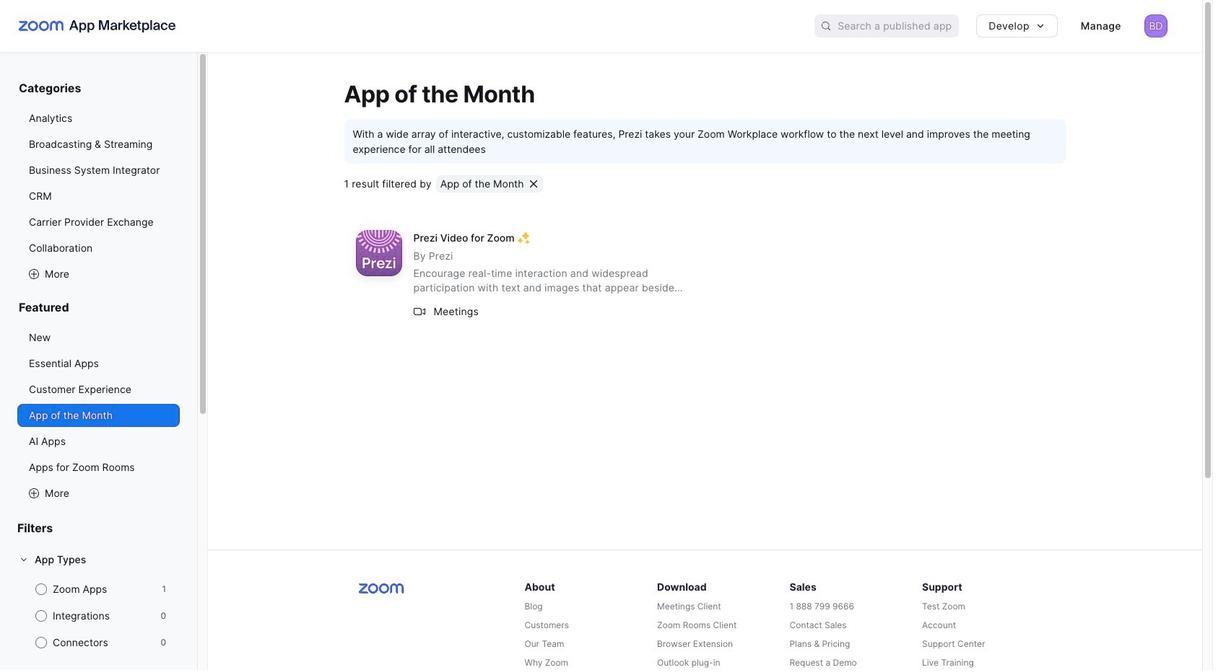Task type: describe. For each thing, give the bounding box(es) containing it.
Search text field
[[838, 15, 959, 37]]



Task type: locate. For each thing, give the bounding box(es) containing it.
current user is barb dwyer element
[[1144, 14, 1168, 38]]

search a published app element
[[815, 14, 959, 38]]

banner
[[0, 0, 1202, 52]]



